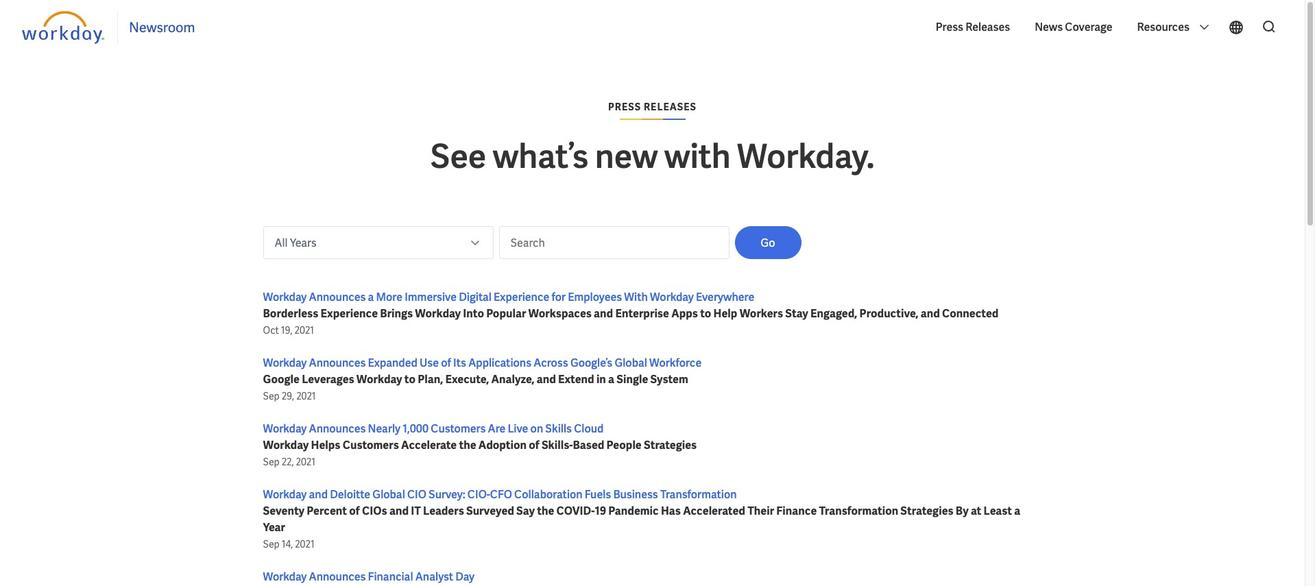 Task type: describe. For each thing, give the bounding box(es) containing it.
19
[[595, 504, 607, 519]]

with
[[665, 135, 731, 178]]

a inside workday announces a more immersive digital experience for employees with workday everywhere borderless experience brings workday into popular workspaces and enterprise apps to help workers stay engaged, productive, and connected oct 19, 2021
[[368, 290, 374, 305]]

sep inside workday announces nearly 1,000 customers are live on skills cloud workday helps customers accelerate the adoption of skills-based people strategies sep 22, 2021
[[263, 456, 280, 469]]

workday up 22, in the left of the page
[[263, 438, 309, 453]]

adoption
[[479, 438, 527, 453]]

brings
[[380, 307, 413, 321]]

global inside the workday and deloitte global cio survey: cio-cfo collaboration fuels business transformation seventy percent of cios and it leaders surveyed say the covid-19 pandemic has accelerated their finance transformation strategies by at least a year sep 14, 2021
[[373, 488, 405, 502]]

google
[[263, 373, 300, 387]]

19,
[[281, 325, 293, 337]]

a inside workday announces expanded use of its applications across google's global workforce google leverages workday to plan, execute, analyze, and extend in a single system sep 29, 2021
[[609, 373, 615, 387]]

press
[[608, 101, 642, 113]]

for
[[552, 290, 566, 305]]

resources link
[[1131, 10, 1218, 45]]

1 vertical spatial experience
[[321, 307, 378, 321]]

see what's new with workday.
[[431, 135, 875, 178]]

14,
[[282, 539, 293, 551]]

with
[[625, 290, 648, 305]]

cio-
[[468, 488, 490, 502]]

execute,
[[446, 373, 489, 387]]

and left connected
[[921, 307, 940, 321]]

4 announces from the top
[[309, 570, 366, 585]]

press releases
[[936, 20, 1011, 34]]

apps
[[672, 307, 698, 321]]

workday down 14,
[[263, 570, 307, 585]]

at
[[971, 504, 982, 519]]

day
[[456, 570, 475, 585]]

surveyed
[[467, 504, 514, 519]]

of inside workday announces nearly 1,000 customers are live on skills cloud workday helps customers accelerate the adoption of skills-based people strategies sep 22, 2021
[[529, 438, 540, 453]]

1 horizontal spatial experience
[[494, 290, 550, 305]]

workday announces a more immersive digital experience for employees with workday everywhere borderless experience brings workday into popular workspaces and enterprise apps to help workers stay engaged, productive, and connected oct 19, 2021
[[263, 290, 999, 337]]

use
[[420, 356, 439, 370]]

workday announces financial analyst day
[[263, 570, 475, 585]]

percent
[[307, 504, 347, 519]]

newsroom
[[129, 19, 195, 36]]

to inside workday announces expanded use of its applications across google's global workforce google leverages workday to plan, execute, analyze, and extend in a single system sep 29, 2021
[[405, 373, 416, 387]]

plan,
[[418, 373, 443, 387]]

go button
[[735, 226, 802, 259]]

news
[[1035, 20, 1063, 34]]

engaged,
[[811, 307, 858, 321]]

coverage
[[1066, 20, 1113, 34]]

are
[[488, 422, 506, 436]]

workday down expanded
[[357, 373, 402, 387]]

helps
[[311, 438, 341, 453]]

workday up google
[[263, 356, 307, 370]]

leverages
[[302, 373, 354, 387]]

based
[[573, 438, 605, 453]]

finance
[[777, 504, 817, 519]]

workspaces
[[529, 307, 592, 321]]

analyze,
[[492, 373, 535, 387]]

workday.
[[738, 135, 875, 178]]

workday announces expanded use of its applications across google's global workforce link
[[263, 356, 702, 370]]

workers
[[740, 307, 784, 321]]

see
[[431, 135, 487, 178]]

deloitte
[[330, 488, 371, 502]]

collaboration
[[515, 488, 583, 502]]

by
[[956, 504, 969, 519]]

announces for customers
[[309, 422, 366, 436]]

applications
[[469, 356, 532, 370]]

say
[[517, 504, 535, 519]]

news coverage
[[1035, 20, 1113, 34]]

employees
[[568, 290, 622, 305]]

enterprise
[[616, 307, 670, 321]]

a inside the workday and deloitte global cio survey: cio-cfo collaboration fuels business transformation seventy percent of cios and it leaders surveyed say the covid-19 pandemic has accelerated their finance transformation strategies by at least a year sep 14, 2021
[[1015, 504, 1021, 519]]

press releases link
[[929, 10, 1018, 45]]

of inside workday announces expanded use of its applications across google's global workforce google leverages workday to plan, execute, analyze, and extend in a single system sep 29, 2021
[[441, 356, 451, 370]]

workday announces a more immersive digital experience for employees with workday everywhere link
[[263, 290, 755, 305]]

workforce
[[650, 356, 702, 370]]

of inside the workday and deloitte global cio survey: cio-cfo collaboration fuels business transformation seventy percent of cios and it leaders surveyed say the covid-19 pandemic has accelerated their finance transformation strategies by at least a year sep 14, 2021
[[349, 504, 360, 519]]

on
[[531, 422, 544, 436]]

releases
[[966, 20, 1011, 34]]

go to the newsroom homepage image
[[22, 11, 106, 44]]

workday up apps
[[650, 290, 694, 305]]

in
[[597, 373, 606, 387]]

and down 'employees'
[[594, 307, 613, 321]]

system
[[651, 373, 689, 387]]

newsroom link
[[129, 19, 195, 36]]

cio
[[407, 488, 427, 502]]

what's
[[493, 135, 589, 178]]

new
[[595, 135, 658, 178]]

Search text field
[[499, 226, 730, 259]]

resources
[[1138, 20, 1192, 34]]

releases
[[644, 101, 697, 113]]

the inside the workday and deloitte global cio survey: cio-cfo collaboration fuels business transformation seventy percent of cios and it leaders surveyed say the covid-19 pandemic has accelerated their finance transformation strategies by at least a year sep 14, 2021
[[537, 504, 555, 519]]

google's
[[571, 356, 613, 370]]

stay
[[786, 307, 809, 321]]

people
[[607, 438, 642, 453]]



Task type: vqa. For each thing, say whether or not it's contained in the screenshot.
Live
yes



Task type: locate. For each thing, give the bounding box(es) containing it.
2 vertical spatial a
[[1015, 504, 1021, 519]]

accelerated
[[683, 504, 746, 519]]

announces inside workday announces expanded use of its applications across google's global workforce google leverages workday to plan, execute, analyze, and extend in a single system sep 29, 2021
[[309, 356, 366, 370]]

1,000
[[403, 422, 429, 436]]

workday
[[263, 290, 307, 305], [650, 290, 694, 305], [415, 307, 461, 321], [263, 356, 307, 370], [357, 373, 402, 387], [263, 422, 307, 436], [263, 438, 309, 453], [263, 488, 307, 502], [263, 570, 307, 585]]

announces for borderless
[[309, 290, 366, 305]]

0 horizontal spatial a
[[368, 290, 374, 305]]

workday and deloitte global cio survey: cio-cfo collaboration fuels business transformation link
[[263, 488, 737, 502]]

0 vertical spatial strategies
[[644, 438, 697, 453]]

0 horizontal spatial customers
[[343, 438, 399, 453]]

borderless
[[263, 307, 319, 321]]

everywhere
[[696, 290, 755, 305]]

22,
[[282, 456, 294, 469]]

1 sep from the top
[[263, 390, 280, 403]]

0 horizontal spatial global
[[373, 488, 405, 502]]

strategies left by at right bottom
[[901, 504, 954, 519]]

announces up borderless
[[309, 290, 366, 305]]

workday announces financial analyst day link
[[263, 570, 475, 585]]

transformation
[[661, 488, 737, 502], [819, 504, 899, 519]]

business
[[614, 488, 658, 502]]

1 horizontal spatial global
[[615, 356, 648, 370]]

2 vertical spatial sep
[[263, 539, 280, 551]]

fuels
[[585, 488, 611, 502]]

skills
[[546, 422, 572, 436]]

customers down nearly
[[343, 438, 399, 453]]

workday up borderless
[[263, 290, 307, 305]]

29,
[[282, 390, 294, 403]]

1 horizontal spatial strategies
[[901, 504, 954, 519]]

connected
[[943, 307, 999, 321]]

news coverage link
[[1029, 10, 1120, 45]]

strategies
[[644, 438, 697, 453], [901, 504, 954, 519]]

2 horizontal spatial of
[[529, 438, 540, 453]]

into
[[463, 307, 484, 321]]

strategies right people
[[644, 438, 697, 453]]

productive,
[[860, 307, 919, 321]]

survey:
[[429, 488, 466, 502]]

2021 inside workday announces a more immersive digital experience for employees with workday everywhere borderless experience brings workday into popular workspaces and enterprise apps to help workers stay engaged, productive, and connected oct 19, 2021
[[295, 325, 314, 337]]

live
[[508, 422, 529, 436]]

3 sep from the top
[[263, 539, 280, 551]]

2 announces from the top
[[309, 356, 366, 370]]

of left its
[[441, 356, 451, 370]]

announces left financial
[[309, 570, 366, 585]]

1 announces from the top
[[309, 290, 366, 305]]

announces inside workday announces nearly 1,000 customers are live on skills cloud workday helps customers accelerate the adoption of skills-based people strategies sep 22, 2021
[[309, 422, 366, 436]]

a left more
[[368, 290, 374, 305]]

sep inside the workday and deloitte global cio survey: cio-cfo collaboration fuels business transformation seventy percent of cios and it leaders surveyed say the covid-19 pandemic has accelerated their finance transformation strategies by at least a year sep 14, 2021
[[263, 539, 280, 551]]

oct
[[263, 325, 279, 337]]

the left adoption
[[459, 438, 477, 453]]

customers up accelerate
[[431, 422, 486, 436]]

1 vertical spatial customers
[[343, 438, 399, 453]]

their
[[748, 504, 775, 519]]

accelerate
[[401, 438, 457, 453]]

popular
[[487, 307, 526, 321]]

expanded
[[368, 356, 418, 370]]

global up cios
[[373, 488, 405, 502]]

strategies inside the workday and deloitte global cio survey: cio-cfo collaboration fuels business transformation seventy percent of cios and it leaders surveyed say the covid-19 pandemic has accelerated their finance transformation strategies by at least a year sep 14, 2021
[[901, 504, 954, 519]]

None search field
[[1253, 13, 1284, 42]]

0 horizontal spatial of
[[349, 504, 360, 519]]

1 horizontal spatial customers
[[431, 422, 486, 436]]

workday down the '29,'
[[263, 422, 307, 436]]

1 horizontal spatial transformation
[[819, 504, 899, 519]]

2021 right 22, in the left of the page
[[296, 456, 316, 469]]

press releases
[[608, 101, 697, 113]]

press
[[936, 20, 964, 34]]

1 horizontal spatial of
[[441, 356, 451, 370]]

cfo
[[490, 488, 512, 502]]

0 vertical spatial of
[[441, 356, 451, 370]]

least
[[984, 504, 1013, 519]]

2021 inside workday announces nearly 1,000 customers are live on skills cloud workday helps customers accelerate the adoption of skills-based people strategies sep 22, 2021
[[296, 456, 316, 469]]

1 horizontal spatial the
[[537, 504, 555, 519]]

sep left 14,
[[263, 539, 280, 551]]

0 horizontal spatial transformation
[[661, 488, 737, 502]]

workday inside the workday and deloitte global cio survey: cio-cfo collaboration fuels business transformation seventy percent of cios and it leaders surveyed say the covid-19 pandemic has accelerated their finance transformation strategies by at least a year sep 14, 2021
[[263, 488, 307, 502]]

the inside workday announces nearly 1,000 customers are live on skills cloud workday helps customers accelerate the adoption of skills-based people strategies sep 22, 2021
[[459, 438, 477, 453]]

globe icon image
[[1229, 19, 1245, 36]]

across
[[534, 356, 569, 370]]

and inside workday announces expanded use of its applications across google's global workforce google leverages workday to plan, execute, analyze, and extend in a single system sep 29, 2021
[[537, 373, 556, 387]]

1 vertical spatial strategies
[[901, 504, 954, 519]]

1 horizontal spatial to
[[701, 307, 712, 321]]

nearly
[[368, 422, 401, 436]]

has
[[661, 504, 681, 519]]

workday announces nearly 1,000 customers are live on skills cloud link
[[263, 422, 604, 436]]

announces inside workday announces a more immersive digital experience for employees with workday everywhere borderless experience brings workday into popular workspaces and enterprise apps to help workers stay engaged, productive, and connected oct 19, 2021
[[309, 290, 366, 305]]

and up "percent"
[[309, 488, 328, 502]]

help
[[714, 307, 738, 321]]

sep inside workday announces expanded use of its applications across google's global workforce google leverages workday to plan, execute, analyze, and extend in a single system sep 29, 2021
[[263, 390, 280, 403]]

1 vertical spatial transformation
[[819, 504, 899, 519]]

seventy
[[263, 504, 305, 519]]

0 vertical spatial global
[[615, 356, 648, 370]]

announces up the 'helps'
[[309, 422, 366, 436]]

0 vertical spatial transformation
[[661, 488, 737, 502]]

sep left 22, in the left of the page
[[263, 456, 280, 469]]

strategies inside workday announces nearly 1,000 customers are live on skills cloud workday helps customers accelerate the adoption of skills-based people strategies sep 22, 2021
[[644, 438, 697, 453]]

a right least
[[1015, 504, 1021, 519]]

1 horizontal spatial a
[[609, 373, 615, 387]]

2 horizontal spatial a
[[1015, 504, 1021, 519]]

and left it
[[390, 504, 409, 519]]

transformation up accelerated
[[661, 488, 737, 502]]

and down across
[[537, 373, 556, 387]]

1 vertical spatial to
[[405, 373, 416, 387]]

workday announces expanded use of its applications across google's global workforce google leverages workday to plan, execute, analyze, and extend in a single system sep 29, 2021
[[263, 356, 702, 403]]

experience down more
[[321, 307, 378, 321]]

the
[[459, 438, 477, 453], [537, 504, 555, 519]]

sep left the '29,'
[[263, 390, 280, 403]]

leaders
[[423, 504, 464, 519]]

2 vertical spatial of
[[349, 504, 360, 519]]

immersive
[[405, 290, 457, 305]]

to inside workday announces a more immersive digital experience for employees with workday everywhere borderless experience brings workday into popular workspaces and enterprise apps to help workers stay engaged, productive, and connected oct 19, 2021
[[701, 307, 712, 321]]

global up the single
[[615, 356, 648, 370]]

0 horizontal spatial the
[[459, 438, 477, 453]]

of down 'on' on the left bottom of the page
[[529, 438, 540, 453]]

it
[[411, 504, 421, 519]]

1 vertical spatial the
[[537, 504, 555, 519]]

more
[[376, 290, 403, 305]]

extend
[[558, 373, 595, 387]]

1 vertical spatial of
[[529, 438, 540, 453]]

workday announces nearly 1,000 customers are live on skills cloud workday helps customers accelerate the adoption of skills-based people strategies sep 22, 2021
[[263, 422, 697, 469]]

sep
[[263, 390, 280, 403], [263, 456, 280, 469], [263, 539, 280, 551]]

global inside workday announces expanded use of its applications across google's global workforce google leverages workday to plan, execute, analyze, and extend in a single system sep 29, 2021
[[615, 356, 648, 370]]

cios
[[362, 504, 387, 519]]

0 vertical spatial to
[[701, 307, 712, 321]]

1 vertical spatial sep
[[263, 456, 280, 469]]

announces up leverages
[[309, 356, 366, 370]]

of
[[441, 356, 451, 370], [529, 438, 540, 453], [349, 504, 360, 519]]

2021 right the '29,'
[[296, 390, 316, 403]]

of down deloitte
[[349, 504, 360, 519]]

to
[[701, 307, 712, 321], [405, 373, 416, 387]]

0 vertical spatial customers
[[431, 422, 486, 436]]

transformation right finance
[[819, 504, 899, 519]]

0 vertical spatial a
[[368, 290, 374, 305]]

the down collaboration
[[537, 504, 555, 519]]

1 vertical spatial a
[[609, 373, 615, 387]]

go
[[761, 236, 776, 250]]

experience up popular
[[494, 290, 550, 305]]

announces
[[309, 290, 366, 305], [309, 356, 366, 370], [309, 422, 366, 436], [309, 570, 366, 585]]

workday down the immersive
[[415, 307, 461, 321]]

2021 right 19,
[[295, 325, 314, 337]]

0 horizontal spatial to
[[405, 373, 416, 387]]

a
[[368, 290, 374, 305], [609, 373, 615, 387], [1015, 504, 1021, 519]]

0 horizontal spatial strategies
[[644, 438, 697, 453]]

covid-
[[557, 504, 595, 519]]

0 vertical spatial experience
[[494, 290, 550, 305]]

3 announces from the top
[[309, 422, 366, 436]]

0 vertical spatial the
[[459, 438, 477, 453]]

cloud
[[574, 422, 604, 436]]

0 horizontal spatial experience
[[321, 307, 378, 321]]

announces for leverages
[[309, 356, 366, 370]]

single
[[617, 373, 649, 387]]

digital
[[459, 290, 492, 305]]

2 sep from the top
[[263, 456, 280, 469]]

to left help
[[701, 307, 712, 321]]

workday and deloitte global cio survey: cio-cfo collaboration fuels business transformation seventy percent of cios and it leaders surveyed say the covid-19 pandemic has accelerated their finance transformation strategies by at least a year sep 14, 2021
[[263, 488, 1021, 551]]

a right in
[[609, 373, 615, 387]]

financial
[[368, 570, 413, 585]]

pandemic
[[609, 504, 659, 519]]

to left plan,
[[405, 373, 416, 387]]

2021 inside the workday and deloitte global cio survey: cio-cfo collaboration fuels business transformation seventy percent of cios and it leaders surveyed say the covid-19 pandemic has accelerated their finance transformation strategies by at least a year sep 14, 2021
[[295, 539, 315, 551]]

1 vertical spatial global
[[373, 488, 405, 502]]

2021 inside workday announces expanded use of its applications across google's global workforce google leverages workday to plan, execute, analyze, and extend in a single system sep 29, 2021
[[296, 390, 316, 403]]

its
[[454, 356, 466, 370]]

0 vertical spatial sep
[[263, 390, 280, 403]]

analyst
[[416, 570, 454, 585]]

2021 right 14,
[[295, 539, 315, 551]]

workday up seventy
[[263, 488, 307, 502]]



